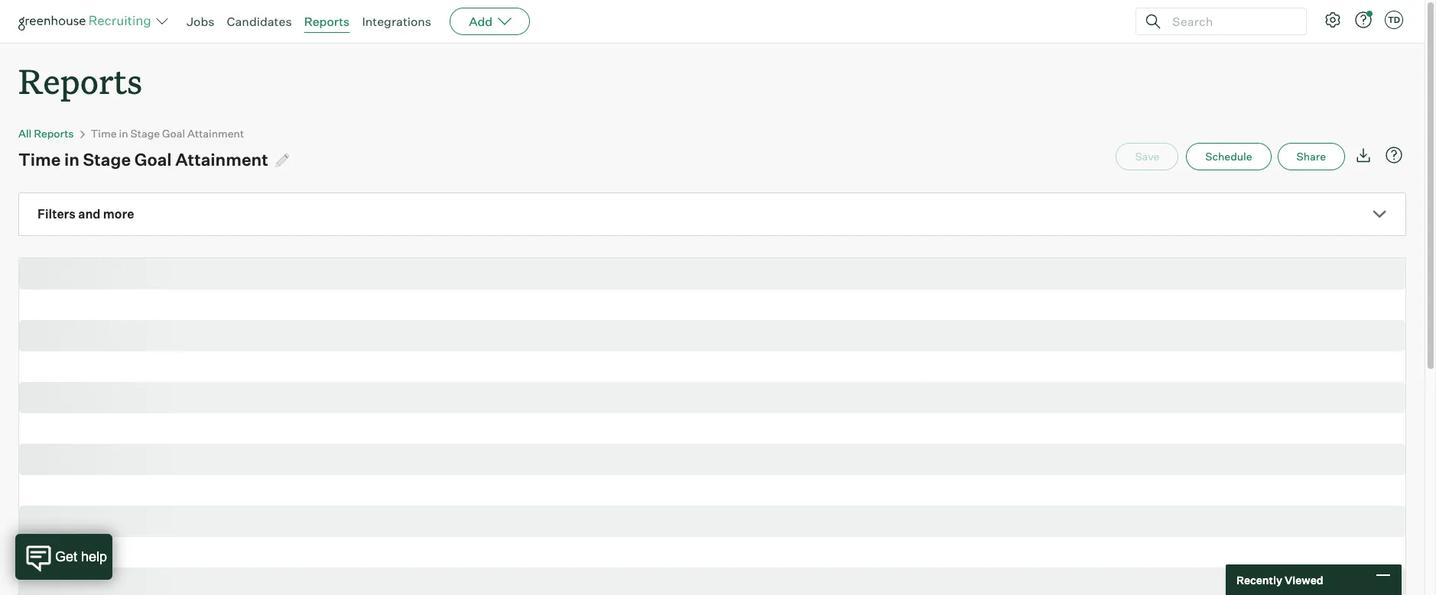 Task type: describe. For each thing, give the bounding box(es) containing it.
add button
[[450, 8, 530, 35]]

download image
[[1366, 146, 1384, 165]]

filters and more
[[37, 207, 134, 222]]

jobs
[[187, 14, 215, 29]]

75% for product & design
[[692, 351, 714, 364]]

add
[[469, 14, 493, 29]]

configure image
[[1335, 11, 1354, 29]]

row group containing average
[[19, 310, 1417, 342]]

all
[[18, 127, 32, 140]]

time in stage goal attainment link
[[91, 127, 244, 140]]

26% for product & design
[[478, 351, 500, 364]]

2023 for 2023 q3
[[585, 289, 608, 301]]

2023 for 2023 q2
[[478, 289, 501, 301]]

all reports link
[[18, 127, 74, 140]]

2023 q3
[[585, 289, 623, 301]]

candidates
[[227, 14, 292, 29]]

2022 q4
[[264, 289, 302, 301]]

1 vertical spatial time in stage goal attainment
[[18, 149, 268, 170]]

product
[[34, 351, 74, 364]]

2023 for 2023 q1
[[371, 289, 394, 301]]

q3
[[610, 289, 623, 301]]

candidates link
[[227, 14, 292, 29]]

schedule
[[1217, 150, 1264, 163]]

— for product & design
[[264, 351, 275, 364]]

0 vertical spatial goal
[[162, 127, 185, 140]]

44% for average
[[585, 319, 608, 332]]

2 vertical spatial reports
[[34, 127, 74, 140]]

0 vertical spatial attainment
[[187, 127, 244, 140]]

recently
[[1248, 574, 1294, 587]]

q4 for 2023 q4
[[717, 289, 730, 301]]

2023 q3 column header
[[570, 280, 690, 309]]

0 vertical spatial time in stage goal attainment
[[91, 127, 244, 140]]

departments column header
[[19, 280, 262, 309]]

integrations link
[[362, 14, 431, 29]]

recently viewed
[[1248, 574, 1335, 587]]

1 horizontal spatial time
[[91, 127, 117, 140]]

greenhouse recruiting image
[[18, 12, 156, 31]]

— for average
[[264, 319, 275, 332]]

q4 for 2022 q4
[[289, 289, 302, 301]]

q2
[[503, 289, 515, 301]]

26% for average
[[478, 319, 500, 332]]

&
[[77, 351, 85, 364]]



Task type: locate. For each thing, give the bounding box(es) containing it.
attainment
[[187, 127, 244, 140], [175, 149, 268, 170]]

0 vertical spatial 33%
[[371, 319, 393, 332]]

75% for average
[[692, 319, 714, 332]]

schedule button
[[1198, 143, 1283, 171]]

share
[[1308, 150, 1338, 163]]

design
[[87, 351, 122, 364]]

time down all reports
[[18, 149, 61, 170]]

filters
[[37, 207, 76, 222]]

1 horizontal spatial in
[[119, 127, 128, 140]]

44%
[[585, 319, 608, 332], [585, 351, 608, 364]]

reports right candidates link
[[304, 14, 350, 29]]

0 horizontal spatial time
[[18, 149, 61, 170]]

1 vertical spatial 33%
[[371, 351, 393, 364]]

0 vertical spatial time
[[91, 127, 117, 140]]

1 — from the top
[[264, 319, 275, 332]]

td
[[1399, 15, 1412, 25]]

viewed
[[1296, 574, 1335, 587]]

row containing average
[[19, 310, 1417, 341]]

2023 left q1
[[371, 289, 394, 301]]

grid
[[19, 280, 1417, 373]]

1 26% from the top
[[478, 319, 500, 332]]

jobs link
[[187, 14, 215, 29]]

0 vertical spatial stage
[[130, 127, 160, 140]]

time
[[91, 127, 117, 140], [18, 149, 61, 170]]

2023 for 2023 q4
[[692, 289, 715, 301]]

row containing product & design
[[19, 342, 1417, 373]]

0 vertical spatial row
[[19, 280, 1417, 309]]

row containing departments
[[19, 280, 1417, 309]]

1 vertical spatial row
[[19, 310, 1417, 341]]

1 horizontal spatial q4
[[717, 289, 730, 301]]

q1
[[396, 289, 407, 301]]

time in stage goal attainment
[[91, 127, 244, 140], [18, 149, 268, 170]]

2 2023 from the left
[[478, 289, 501, 301]]

q4
[[289, 289, 302, 301], [717, 289, 730, 301]]

2022 q4 column header
[[249, 280, 369, 309]]

0 horizontal spatial q4
[[289, 289, 302, 301]]

td button
[[1396, 11, 1415, 29]]

1 vertical spatial 26%
[[478, 351, 500, 364]]

1 vertical spatial reports
[[18, 58, 142, 103]]

1 vertical spatial —
[[264, 351, 275, 364]]

1 44% from the top
[[585, 319, 608, 332]]

2 q4 from the left
[[717, 289, 730, 301]]

2 row group from the top
[[19, 342, 1417, 373]]

2 44% from the top
[[585, 351, 608, 364]]

time right all reports
[[91, 127, 117, 140]]

2 — from the top
[[264, 351, 275, 364]]

0 vertical spatial in
[[119, 127, 128, 140]]

33% for average
[[371, 319, 393, 332]]

2023
[[371, 289, 394, 301], [478, 289, 501, 301], [585, 289, 608, 301], [692, 289, 715, 301]]

2023 q4 column header
[[677, 280, 798, 309]]

all reports
[[18, 127, 74, 140]]

2023 q1
[[371, 289, 407, 301]]

0 vertical spatial 26%
[[478, 319, 500, 332]]

1 vertical spatial stage
[[83, 149, 131, 170]]

average
[[34, 319, 78, 332]]

26%
[[478, 319, 500, 332], [478, 351, 500, 364]]

departments
[[34, 289, 93, 301]]

integrations
[[362, 14, 431, 29]]

1 vertical spatial in
[[64, 149, 80, 170]]

share button
[[1289, 143, 1357, 171]]

save and schedule this report to revisit it! element
[[1128, 143, 1198, 171]]

goal
[[162, 127, 185, 140], [134, 149, 172, 170]]

faq image
[[1396, 146, 1415, 165]]

44% for product & design
[[585, 351, 608, 364]]

row
[[19, 280, 1417, 309], [19, 310, 1417, 341], [19, 342, 1417, 373]]

33% for product & design
[[371, 351, 393, 364]]

1 33% from the top
[[371, 319, 393, 332]]

33%
[[371, 319, 393, 332], [371, 351, 393, 364]]

3 row from the top
[[19, 342, 1417, 373]]

2 row from the top
[[19, 310, 1417, 341]]

2 26% from the top
[[478, 351, 500, 364]]

and
[[78, 207, 101, 222]]

1 vertical spatial time
[[18, 149, 61, 170]]

grid containing average
[[19, 280, 1417, 373]]

row group
[[19, 310, 1417, 342], [19, 342, 1417, 373]]

1 vertical spatial attainment
[[175, 149, 268, 170]]

td button
[[1393, 8, 1418, 32]]

reports down greenhouse recruiting "image"
[[18, 58, 142, 103]]

1 q4 from the left
[[289, 289, 302, 301]]

2022
[[264, 289, 287, 301]]

2 33% from the top
[[371, 351, 393, 364]]

2023 left q3
[[585, 289, 608, 301]]

1 2023 from the left
[[371, 289, 394, 301]]

2 vertical spatial row
[[19, 342, 1417, 373]]

reports link
[[304, 14, 350, 29]]

75%
[[692, 319, 714, 332], [692, 351, 714, 364]]

row group containing product & design
[[19, 342, 1417, 373]]

2023 q1 column header
[[356, 280, 476, 309]]

1 75% from the top
[[692, 319, 714, 332]]

stage
[[130, 127, 160, 140], [83, 149, 131, 170]]

reports right all
[[34, 127, 74, 140]]

2023 q4
[[692, 289, 730, 301]]

1 row from the top
[[19, 280, 1417, 309]]

2023 q2 column header
[[463, 280, 583, 309]]

reports
[[304, 14, 350, 29], [18, 58, 142, 103], [34, 127, 74, 140]]

2 75% from the top
[[692, 351, 714, 364]]

1 vertical spatial 44%
[[585, 351, 608, 364]]

0 vertical spatial 75%
[[692, 319, 714, 332]]

0 horizontal spatial in
[[64, 149, 80, 170]]

product & design
[[34, 351, 122, 364]]

2023 right "2023 q3" column header
[[692, 289, 715, 301]]

0 vertical spatial 44%
[[585, 319, 608, 332]]

4 2023 from the left
[[692, 289, 715, 301]]

0 vertical spatial reports
[[304, 14, 350, 29]]

1 vertical spatial goal
[[134, 149, 172, 170]]

1 vertical spatial 75%
[[692, 351, 714, 364]]

—
[[264, 319, 275, 332], [264, 351, 275, 364]]

Search text field
[[1180, 10, 1304, 33]]

more
[[103, 207, 134, 222]]

1 row group from the top
[[19, 310, 1417, 342]]

in
[[119, 127, 128, 140], [64, 149, 80, 170]]

3 2023 from the left
[[585, 289, 608, 301]]

2023 q2
[[478, 289, 515, 301]]

0 vertical spatial —
[[264, 319, 275, 332]]

2023 left q2
[[478, 289, 501, 301]]



Task type: vqa. For each thing, say whether or not it's contained in the screenshot.
the 33% related to Product & Design
yes



